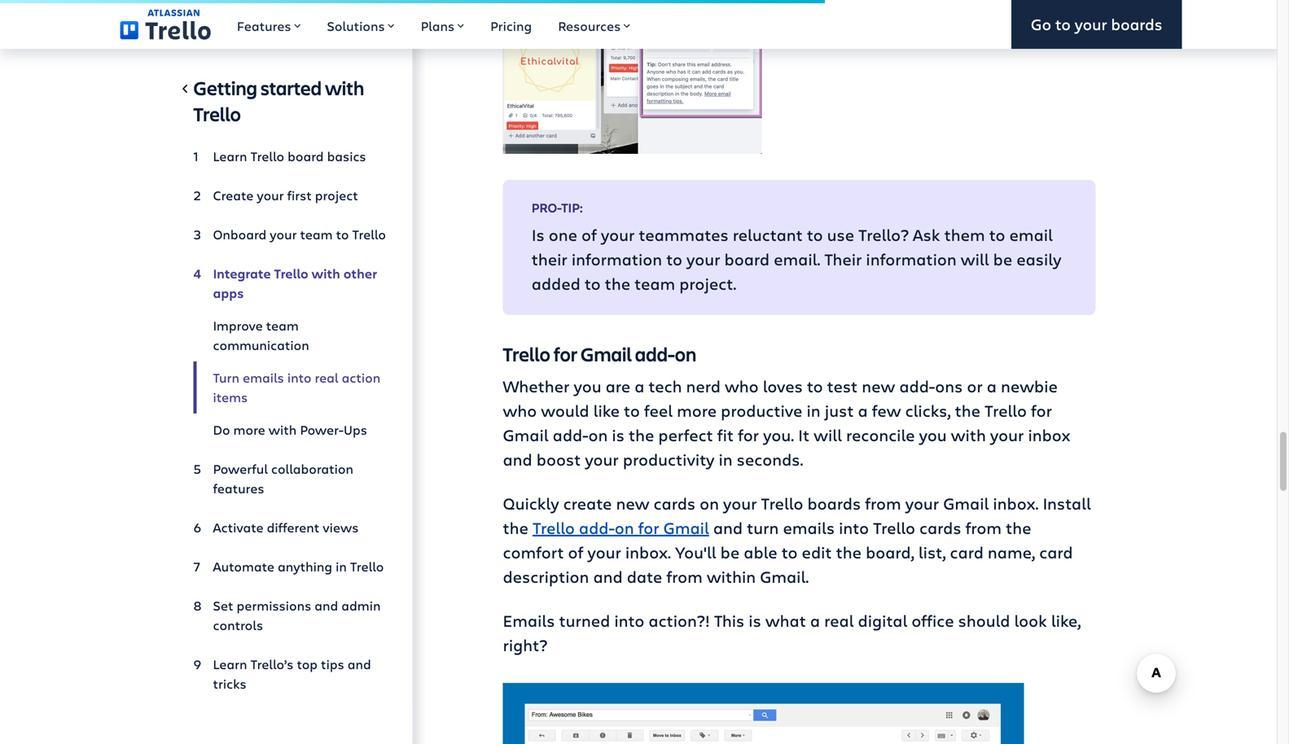 Task type: describe. For each thing, give the bounding box(es) containing it.
an image showing the email-to-board feature on trello image
[[503, 0, 762, 154]]

trello add-on for gmail link
[[533, 517, 710, 539]]

or
[[967, 375, 983, 397]]

go to your boards link
[[1012, 0, 1183, 49]]

and left date
[[594, 566, 623, 588]]

is inside the trello for gmail add-on whether you are a tech nerd who loves to test new add-ons or a newbie who would like to feel more productive in just a few clicks, the trello for gmail add-on is the perfect fit for you. it will reconcile you with your inbox and boost your productivity in seconds.
[[612, 424, 625, 446]]

to left use
[[807, 224, 823, 246]]

project
[[315, 187, 358, 204]]

install
[[1043, 492, 1092, 514]]

to right added
[[585, 272, 601, 294]]

and turn emails into trello cards from the comfort of your inbox. you'll be able to edit the board, list, card name, card description and date from within gmail.
[[503, 517, 1074, 588]]

use
[[828, 224, 855, 246]]

with inside the trello for gmail add-on whether you are a tech nerd who loves to test new add-ons or a newbie who would like to feel more productive in just a few clicks, the trello for gmail add-on is the perfect fit for you. it will reconcile you with your inbox and boost your productivity in seconds.
[[951, 424, 987, 446]]

your left inbox on the bottom right of page
[[991, 424, 1025, 446]]

into for is
[[615, 610, 645, 632]]

of inside and turn emails into trello cards from the comfort of your inbox. you'll be able to edit the board, list, card name, card description and date from within gmail.
[[568, 541, 584, 563]]

automate anything in trello link
[[194, 551, 387, 583]]

0 vertical spatial board
[[288, 147, 324, 165]]

set permissions and admin controls link
[[194, 590, 387, 642]]

activate different views link
[[194, 512, 387, 544]]

on up date
[[615, 517, 634, 539]]

communication
[[213, 337, 309, 354]]

your up list,
[[906, 492, 940, 514]]

0 horizontal spatial who
[[503, 400, 537, 422]]

0 vertical spatial you
[[574, 375, 602, 397]]

atlassian trello image
[[120, 9, 211, 40]]

quickly
[[503, 492, 559, 514]]

trello for gmail add-on whether you are a tech nerd who loves to test new add-ons or a newbie who would like to feel more productive in just a few clicks, the trello for gmail add-on is the perfect fit for you. it will reconcile you with your inbox and boost your productivity in seconds.
[[503, 341, 1071, 470]]

few
[[872, 400, 902, 422]]

set
[[213, 597, 233, 615]]

integrate
[[213, 265, 271, 282]]

with for trello
[[312, 265, 340, 282]]

2 card from the left
[[1040, 541, 1074, 563]]

turn emails into real action items
[[213, 369, 381, 406]]

emails inside turn emails into real action items
[[243, 369, 284, 387]]

features
[[213, 480, 264, 497]]

productive
[[721, 400, 803, 422]]

emails inside and turn emails into trello cards from the comfort of your inbox. you'll be able to edit the board, list, card name, card description and date from within gmail.
[[783, 517, 835, 539]]

gmail inside quickly create new cards on your trello boards from your gmail inbox. install the
[[944, 492, 989, 514]]

your right one
[[601, 224, 635, 246]]

cards inside quickly create new cards on your trello boards from your gmail inbox. install the
[[654, 492, 696, 514]]

controls
[[213, 617, 263, 634]]

within
[[707, 566, 756, 588]]

an image showing the trello add-on for gmail image
[[503, 684, 1025, 745]]

features button
[[224, 0, 314, 49]]

you.
[[764, 424, 795, 446]]

look
[[1015, 610, 1048, 632]]

getting
[[194, 75, 257, 101]]

into for items
[[288, 369, 312, 387]]

go
[[1031, 14, 1052, 35]]

board,
[[866, 541, 915, 563]]

tech
[[649, 375, 682, 397]]

items
[[213, 389, 248, 406]]

do more with power-ups link
[[194, 414, 387, 447]]

would
[[541, 400, 590, 422]]

gmail up the you'll
[[664, 517, 710, 539]]

email
[[1010, 224, 1053, 246]]

different
[[267, 519, 320, 537]]

real inside turn emails into real action items
[[315, 369, 339, 387]]

0 vertical spatial in
[[807, 400, 821, 422]]

automate
[[213, 558, 275, 576]]

ons
[[936, 375, 963, 397]]

on inside quickly create new cards on your trello boards from your gmail inbox. install the
[[700, 492, 719, 514]]

activate
[[213, 519, 264, 537]]

other
[[344, 265, 377, 282]]

to down teammates
[[667, 248, 683, 270]]

action?!
[[649, 610, 710, 632]]

1 horizontal spatial team
[[300, 226, 333, 243]]

and inside the trello for gmail add-on whether you are a tech nerd who loves to test new add-ons or a newbie who would like to feel more productive in just a few clicks, the trello for gmail add-on is the perfect fit for you. it will reconcile you with your inbox and boost your productivity in seconds.
[[503, 448, 533, 470]]

trello inside "getting started with trello"
[[194, 101, 241, 127]]

you'll
[[675, 541, 717, 563]]

your up project.
[[687, 248, 721, 270]]

for up date
[[639, 517, 660, 539]]

like
[[594, 400, 620, 422]]

the down the feel
[[629, 424, 655, 446]]

to right "go"
[[1056, 14, 1071, 35]]

team inside "pro-tip: is one of your teammates reluctant to use trello? ask them to email their information to your board email. their information will be easily added to the team project."
[[635, 272, 676, 294]]

turn
[[747, 517, 779, 539]]

of inside "pro-tip: is one of your teammates reluctant to use trello? ask them to email their information to your board email. their information will be easily added to the team project."
[[582, 224, 597, 246]]

learn trello board basics
[[213, 147, 366, 165]]

to right like
[[624, 400, 640, 422]]

ask
[[913, 224, 941, 246]]

board inside "pro-tip: is one of your teammates reluctant to use trello? ask them to email their information to your board email. their information will be easily added to the team project."
[[725, 248, 770, 270]]

trello up other
[[352, 226, 386, 243]]

loves
[[763, 375, 803, 397]]

your right boost
[[585, 448, 619, 470]]

cards inside and turn emails into trello cards from the comfort of your inbox. you'll be able to edit the board, list, card name, card description and date from within gmail.
[[920, 517, 962, 539]]

set permissions and admin controls
[[213, 597, 381, 634]]

integrate trello with other apps link
[[194, 257, 387, 310]]

learn trello's top tips and tricks
[[213, 656, 371, 693]]

with for more
[[269, 421, 297, 439]]

trello up admin
[[350, 558, 384, 576]]

perfect
[[659, 424, 714, 446]]

learn trello board basics link
[[194, 140, 387, 173]]

reconcile
[[847, 424, 915, 446]]

trello's
[[251, 656, 294, 673]]

for up inbox on the bottom right of page
[[1032, 400, 1053, 422]]

onboard
[[213, 226, 267, 243]]

do
[[213, 421, 230, 439]]

new inside the trello for gmail add-on whether you are a tech nerd who loves to test new add-ons or a newbie who would like to feel more productive in just a few clicks, the trello for gmail add-on is the perfect fit for you. it will reconcile you with your inbox and boost your productivity in seconds.
[[862, 375, 896, 397]]

teammates
[[639, 224, 729, 246]]

just
[[825, 400, 854, 422]]

plans
[[421, 17, 455, 35]]

create your first project link
[[194, 179, 387, 212]]

boards inside quickly create new cards on your trello boards from your gmail inbox. install the
[[808, 492, 861, 514]]

trello?
[[859, 224, 909, 246]]

what
[[766, 610, 807, 632]]

your down "create your first project"
[[270, 226, 297, 243]]

pro-tip: is one of your teammates reluctant to use trello? ask them to email their information to your board email. their information will be easily added to the team project.
[[532, 199, 1062, 294]]

gmail up the are
[[581, 341, 632, 367]]

to right them
[[990, 224, 1006, 246]]

anything
[[278, 558, 332, 576]]

turn emails into real action items link
[[194, 362, 387, 414]]

for right 'fit' at the right bottom of page
[[738, 424, 759, 446]]

started
[[261, 75, 322, 101]]

with for started
[[325, 75, 364, 101]]

edit
[[802, 541, 832, 563]]

one
[[549, 224, 578, 246]]

boost
[[537, 448, 581, 470]]

and left turn
[[714, 517, 743, 539]]

comfort
[[503, 541, 564, 563]]

power-
[[300, 421, 344, 439]]

collaboration
[[271, 460, 354, 478]]

2 horizontal spatial from
[[966, 517, 1002, 539]]

trello up comfort
[[533, 517, 575, 539]]

learn for learn trello's top tips and tricks
[[213, 656, 247, 673]]

pro-
[[532, 199, 562, 216]]

improve
[[213, 317, 263, 334]]

improve team communication link
[[194, 310, 387, 362]]

clicks,
[[906, 400, 951, 422]]

tricks
[[213, 675, 247, 693]]

add- up 'tech'
[[635, 341, 675, 367]]

create
[[213, 187, 254, 204]]

tips
[[321, 656, 344, 673]]

page progress progress bar
[[0, 0, 826, 3]]

seconds.
[[737, 448, 804, 470]]

getting started with trello link
[[194, 75, 387, 134]]

and inside set permissions and admin controls
[[315, 597, 338, 615]]

gmail.
[[760, 566, 809, 588]]

a right just
[[858, 400, 868, 422]]

trello up whether at the bottom
[[503, 341, 551, 367]]

description
[[503, 566, 589, 588]]

automate anything in trello
[[213, 558, 384, 576]]

your up turn
[[724, 492, 757, 514]]

added
[[532, 272, 581, 294]]



Task type: vqa. For each thing, say whether or not it's contained in the screenshot.
"Calendar"
no



Task type: locate. For each thing, give the bounding box(es) containing it.
0 vertical spatial cards
[[654, 492, 696, 514]]

admin
[[342, 597, 381, 615]]

a right what
[[811, 610, 821, 632]]

inbox. inside quickly create new cards on your trello boards from your gmail inbox. install the
[[994, 492, 1039, 514]]

0 horizontal spatial be
[[721, 541, 740, 563]]

from
[[866, 492, 902, 514], [966, 517, 1002, 539], [667, 566, 703, 588]]

into up board,
[[839, 517, 869, 539]]

to left test on the bottom right
[[807, 375, 823, 397]]

date
[[627, 566, 663, 588]]

0 horizontal spatial emails
[[243, 369, 284, 387]]

from up name,
[[966, 517, 1002, 539]]

1 vertical spatial board
[[725, 248, 770, 270]]

0 vertical spatial into
[[288, 369, 312, 387]]

0 horizontal spatial into
[[288, 369, 312, 387]]

will right it
[[814, 424, 842, 446]]

more inside the trello for gmail add-on whether you are a tech nerd who loves to test new add-ons or a newbie who would like to feel more productive in just a few clicks, the trello for gmail add-on is the perfect fit for you. it will reconcile you with your inbox and boost your productivity in seconds.
[[677, 400, 717, 422]]

to
[[1056, 14, 1071, 35], [807, 224, 823, 246], [990, 224, 1006, 246], [336, 226, 349, 243], [667, 248, 683, 270], [585, 272, 601, 294], [807, 375, 823, 397], [624, 400, 640, 422], [782, 541, 798, 563]]

0 horizontal spatial board
[[288, 147, 324, 165]]

2 vertical spatial from
[[667, 566, 703, 588]]

and inside learn trello's top tips and tricks
[[348, 656, 371, 673]]

is down like
[[612, 424, 625, 446]]

plans button
[[408, 0, 478, 49]]

and right tips
[[348, 656, 371, 673]]

into inside and turn emails into trello cards from the comfort of your inbox. you'll be able to edit the board, list, card name, card description and date from within gmail.
[[839, 517, 869, 539]]

who up 'productive'
[[725, 375, 759, 397]]

emails
[[243, 369, 284, 387], [783, 517, 835, 539]]

1 vertical spatial from
[[966, 517, 1002, 539]]

gmail up list,
[[944, 492, 989, 514]]

board
[[288, 147, 324, 165], [725, 248, 770, 270]]

from up board,
[[866, 492, 902, 514]]

1 horizontal spatial emails
[[783, 517, 835, 539]]

on up nerd
[[675, 341, 697, 367]]

on down like
[[589, 424, 608, 446]]

will down them
[[961, 248, 990, 270]]

1 vertical spatial real
[[825, 610, 854, 632]]

easily
[[1017, 248, 1062, 270]]

learn
[[213, 147, 247, 165], [213, 656, 247, 673]]

0 vertical spatial is
[[612, 424, 625, 446]]

your left first
[[257, 187, 284, 204]]

0 horizontal spatial information
[[572, 248, 663, 270]]

0 vertical spatial boards
[[1112, 14, 1163, 35]]

1 horizontal spatial in
[[719, 448, 733, 470]]

with
[[325, 75, 364, 101], [312, 265, 340, 282], [269, 421, 297, 439], [951, 424, 987, 446]]

create your first project
[[213, 187, 358, 204]]

be left easily
[[994, 248, 1013, 270]]

team left project.
[[635, 272, 676, 294]]

trello
[[194, 101, 241, 127], [251, 147, 284, 165], [352, 226, 386, 243], [274, 265, 309, 282], [503, 341, 551, 367], [985, 400, 1027, 422], [761, 492, 804, 514], [533, 517, 575, 539], [874, 517, 916, 539], [350, 558, 384, 576]]

1 horizontal spatial inbox.
[[994, 492, 1039, 514]]

to inside and turn emails into trello cards from the comfort of your inbox. you'll be able to edit the board, list, card name, card description and date from within gmail.
[[782, 541, 798, 563]]

will inside "pro-tip: is one of your teammates reluctant to use trello? ask them to email their information to your board email. their information will be easily added to the team project."
[[961, 248, 990, 270]]

with left other
[[312, 265, 340, 282]]

2 vertical spatial into
[[615, 610, 645, 632]]

newbie
[[1001, 375, 1058, 397]]

new up few
[[862, 375, 896, 397]]

team down first
[[300, 226, 333, 243]]

0 horizontal spatial team
[[266, 317, 299, 334]]

their
[[532, 248, 568, 270]]

be inside "pro-tip: is one of your teammates reluctant to use trello? ask them to email their information to your board email. their information will be easily added to the team project."
[[994, 248, 1013, 270]]

learn up create
[[213, 147, 247, 165]]

2 horizontal spatial in
[[807, 400, 821, 422]]

into down improve team communication link
[[288, 369, 312, 387]]

the down or
[[955, 400, 981, 422]]

is
[[532, 224, 545, 246]]

trello add-on for gmail
[[533, 517, 710, 539]]

on
[[675, 341, 697, 367], [589, 424, 608, 446], [700, 492, 719, 514], [615, 517, 634, 539]]

with left the power-
[[269, 421, 297, 439]]

powerful collaboration features link
[[194, 453, 387, 505]]

first
[[287, 187, 312, 204]]

be
[[994, 248, 1013, 270], [721, 541, 740, 563]]

learn up tricks
[[213, 656, 247, 673]]

integrate trello with other apps
[[213, 265, 377, 302]]

2 vertical spatial team
[[266, 317, 299, 334]]

the
[[605, 272, 631, 294], [955, 400, 981, 422], [629, 424, 655, 446], [503, 517, 529, 539], [1006, 517, 1032, 539], [837, 541, 862, 563]]

0 horizontal spatial more
[[233, 421, 265, 439]]

create
[[564, 492, 612, 514]]

your down trello add-on for gmail link
[[588, 541, 622, 563]]

the right added
[[605, 272, 631, 294]]

apps
[[213, 284, 244, 302]]

basics
[[327, 147, 366, 165]]

for up whether at the bottom
[[554, 341, 578, 367]]

emails turned into action?! this is what a real digital office should look like, right?
[[503, 610, 1082, 656]]

gmail up boost
[[503, 424, 549, 446]]

a
[[635, 375, 645, 397], [987, 375, 997, 397], [858, 400, 868, 422], [811, 610, 821, 632]]

2 information from the left
[[867, 248, 957, 270]]

1 horizontal spatial boards
[[1112, 14, 1163, 35]]

1 vertical spatial be
[[721, 541, 740, 563]]

trello inside quickly create new cards on your trello boards from your gmail inbox. install the
[[761, 492, 804, 514]]

1 horizontal spatial who
[[725, 375, 759, 397]]

fit
[[718, 424, 734, 446]]

project.
[[680, 272, 737, 294]]

1 vertical spatial you
[[920, 424, 947, 446]]

0 vertical spatial will
[[961, 248, 990, 270]]

trello up "create your first project"
[[251, 147, 284, 165]]

1 horizontal spatial into
[[615, 610, 645, 632]]

trello inside the integrate trello with other apps
[[274, 265, 309, 282]]

2 learn from the top
[[213, 656, 247, 673]]

and left boost
[[503, 448, 533, 470]]

solutions
[[327, 17, 385, 35]]

0 horizontal spatial inbox.
[[626, 541, 671, 563]]

with right started
[[325, 75, 364, 101]]

0 horizontal spatial you
[[574, 375, 602, 397]]

powerful collaboration features
[[213, 460, 354, 497]]

1 vertical spatial in
[[719, 448, 733, 470]]

1 horizontal spatial cards
[[920, 517, 962, 539]]

should
[[959, 610, 1011, 632]]

productivity
[[623, 448, 715, 470]]

0 horizontal spatial real
[[315, 369, 339, 387]]

new up trello add-on for gmail link
[[616, 492, 650, 514]]

your inside and turn emails into trello cards from the comfort of your inbox. you'll be able to edit the board, list, card name, card description and date from within gmail.
[[588, 541, 622, 563]]

information down one
[[572, 248, 663, 270]]

trello up board,
[[874, 517, 916, 539]]

learn trello's top tips and tricks link
[[194, 649, 387, 701]]

learn inside learn trello's top tips and tricks
[[213, 656, 247, 673]]

1 horizontal spatial card
[[1040, 541, 1074, 563]]

real inside emails turned into action?! this is what a real digital office should look like, right?
[[825, 610, 854, 632]]

1 horizontal spatial be
[[994, 248, 1013, 270]]

cards
[[654, 492, 696, 514], [920, 517, 962, 539]]

ups
[[344, 421, 367, 439]]

0 vertical spatial who
[[725, 375, 759, 397]]

into
[[288, 369, 312, 387], [839, 517, 869, 539], [615, 610, 645, 632]]

with inside "getting started with trello"
[[325, 75, 364, 101]]

1 horizontal spatial is
[[749, 610, 762, 632]]

will inside the trello for gmail add-on whether you are a tech nerd who loves to test new add-ons or a newbie who would like to feel more productive in just a few clicks, the trello for gmail add-on is the perfect fit for you. it will reconcile you with your inbox and boost your productivity in seconds.
[[814, 424, 842, 446]]

is
[[612, 424, 625, 446], [749, 610, 762, 632]]

getting started with trello
[[194, 75, 364, 127]]

into inside emails turned into action?! this is what a real digital office should look like, right?
[[615, 610, 645, 632]]

learn for learn trello board basics
[[213, 147, 247, 165]]

reluctant
[[733, 224, 803, 246]]

do more with power-ups
[[213, 421, 367, 439]]

the down quickly
[[503, 517, 529, 539]]

action
[[342, 369, 381, 387]]

office
[[912, 610, 955, 632]]

you down clicks, at right
[[920, 424, 947, 446]]

0 vertical spatial real
[[315, 369, 339, 387]]

1 horizontal spatial you
[[920, 424, 947, 446]]

who down whether at the bottom
[[503, 400, 537, 422]]

1 vertical spatial inbox.
[[626, 541, 671, 563]]

on up the you'll
[[700, 492, 719, 514]]

go to your boards
[[1031, 14, 1163, 35]]

1 vertical spatial boards
[[808, 492, 861, 514]]

inbox. for gmail
[[994, 492, 1039, 514]]

1 vertical spatial into
[[839, 517, 869, 539]]

0 vertical spatial learn
[[213, 147, 247, 165]]

1 vertical spatial who
[[503, 400, 537, 422]]

your right "go"
[[1075, 14, 1108, 35]]

their
[[825, 248, 862, 270]]

2 horizontal spatial into
[[839, 517, 869, 539]]

1 horizontal spatial information
[[867, 248, 957, 270]]

boards
[[1112, 14, 1163, 35], [808, 492, 861, 514]]

add- up clicks, at right
[[900, 375, 936, 397]]

be up within
[[721, 541, 740, 563]]

be inside and turn emails into trello cards from the comfort of your inbox. you'll be able to edit the board, list, card name, card description and date from within gmail.
[[721, 541, 740, 563]]

will
[[961, 248, 990, 270], [814, 424, 842, 446]]

your
[[1075, 14, 1108, 35], [257, 187, 284, 204], [601, 224, 635, 246], [270, 226, 297, 243], [687, 248, 721, 270], [991, 424, 1025, 446], [585, 448, 619, 470], [724, 492, 757, 514], [906, 492, 940, 514], [588, 541, 622, 563]]

the right edit
[[837, 541, 862, 563]]

1 vertical spatial new
[[616, 492, 650, 514]]

improve team communication
[[213, 317, 309, 354]]

1 card from the left
[[951, 541, 984, 563]]

trello down getting
[[194, 101, 241, 127]]

card right name,
[[1040, 541, 1074, 563]]

the inside "pro-tip: is one of your teammates reluctant to use trello? ask them to email their information to your board email. their information will be easily added to the team project."
[[605, 272, 631, 294]]

from inside quickly create new cards on your trello boards from your gmail inbox. install the
[[866, 492, 902, 514]]

0 vertical spatial of
[[582, 224, 597, 246]]

add-
[[635, 341, 675, 367], [900, 375, 936, 397], [553, 424, 589, 446], [579, 517, 615, 539]]

emails up edit
[[783, 517, 835, 539]]

1 vertical spatial learn
[[213, 656, 247, 673]]

trello down onboard your team to trello link on the top of the page
[[274, 265, 309, 282]]

inbox. for your
[[626, 541, 671, 563]]

trello up turn
[[761, 492, 804, 514]]

trello down "newbie"
[[985, 400, 1027, 422]]

1 vertical spatial team
[[635, 272, 676, 294]]

in right anything
[[336, 558, 347, 576]]

is inside emails turned into action?! this is what a real digital office should look like, right?
[[749, 610, 762, 632]]

solutions button
[[314, 0, 408, 49]]

0 horizontal spatial boards
[[808, 492, 861, 514]]

0 vertical spatial be
[[994, 248, 1013, 270]]

0 vertical spatial emails
[[243, 369, 284, 387]]

1 horizontal spatial new
[[862, 375, 896, 397]]

real left 'action'
[[315, 369, 339, 387]]

a right or
[[987, 375, 997, 397]]

0 horizontal spatial cards
[[654, 492, 696, 514]]

add- down create
[[579, 517, 615, 539]]

more right the do
[[233, 421, 265, 439]]

like,
[[1052, 610, 1082, 632]]

in left just
[[807, 400, 821, 422]]

0 vertical spatial new
[[862, 375, 896, 397]]

1 learn from the top
[[213, 147, 247, 165]]

into right turned
[[615, 610, 645, 632]]

it
[[799, 424, 810, 446]]

1 vertical spatial is
[[749, 610, 762, 632]]

1 horizontal spatial will
[[961, 248, 990, 270]]

2 horizontal spatial team
[[635, 272, 676, 294]]

0 horizontal spatial will
[[814, 424, 842, 446]]

1 vertical spatial will
[[814, 424, 842, 446]]

0 horizontal spatial in
[[336, 558, 347, 576]]

0 horizontal spatial from
[[667, 566, 703, 588]]

real
[[315, 369, 339, 387], [825, 610, 854, 632]]

this
[[714, 610, 745, 632]]

0 vertical spatial from
[[866, 492, 902, 514]]

you left the are
[[574, 375, 602, 397]]

who
[[725, 375, 759, 397], [503, 400, 537, 422]]

trello inside and turn emails into trello cards from the comfort of your inbox. you'll be able to edit the board, list, card name, card description and date from within gmail.
[[874, 517, 916, 539]]

list,
[[919, 541, 946, 563]]

new
[[862, 375, 896, 397], [616, 492, 650, 514]]

for
[[554, 341, 578, 367], [1032, 400, 1053, 422], [738, 424, 759, 446], [639, 517, 660, 539]]

1 horizontal spatial board
[[725, 248, 770, 270]]

1 vertical spatial of
[[568, 541, 584, 563]]

real left digital
[[825, 610, 854, 632]]

turned
[[559, 610, 611, 632]]

1 horizontal spatial from
[[866, 492, 902, 514]]

2 vertical spatial in
[[336, 558, 347, 576]]

board up first
[[288, 147, 324, 165]]

1 vertical spatial cards
[[920, 517, 962, 539]]

to down project
[[336, 226, 349, 243]]

new inside quickly create new cards on your trello boards from your gmail inbox. install the
[[616, 492, 650, 514]]

the inside quickly create new cards on your trello boards from your gmail inbox. install the
[[503, 517, 529, 539]]

0 vertical spatial inbox.
[[994, 492, 1039, 514]]

inbox
[[1029, 424, 1071, 446]]

top
[[297, 656, 318, 673]]

them
[[945, 224, 986, 246]]

boards inside go to your boards link
[[1112, 14, 1163, 35]]

of up 'description' at the bottom left
[[568, 541, 584, 563]]

1 vertical spatial emails
[[783, 517, 835, 539]]

0 vertical spatial team
[[300, 226, 333, 243]]

add- down would
[[553, 424, 589, 446]]

cards up list,
[[920, 517, 962, 539]]

pricing link
[[478, 0, 545, 49]]

inbox. up date
[[626, 541, 671, 563]]

are
[[606, 375, 631, 397]]

cards down productivity
[[654, 492, 696, 514]]

nerd
[[686, 375, 721, 397]]

and left admin
[[315, 597, 338, 615]]

a right the are
[[635, 375, 645, 397]]

information down the ask at the top of page
[[867, 248, 957, 270]]

of right one
[[582, 224, 597, 246]]

with inside the integrate trello with other apps
[[312, 265, 340, 282]]

the up name,
[[1006, 517, 1032, 539]]

0 horizontal spatial new
[[616, 492, 650, 514]]

board down reluctant
[[725, 248, 770, 270]]

turn
[[213, 369, 240, 387]]

into inside turn emails into real action items
[[288, 369, 312, 387]]

a inside emails turned into action?! this is what a real digital office should look like, right?
[[811, 610, 821, 632]]

1 horizontal spatial real
[[825, 610, 854, 632]]

0 horizontal spatial is
[[612, 424, 625, 446]]

0 horizontal spatial card
[[951, 541, 984, 563]]

team inside improve team communication
[[266, 317, 299, 334]]

card right list,
[[951, 541, 984, 563]]

inbox. up name,
[[994, 492, 1039, 514]]

emails down communication
[[243, 369, 284, 387]]

1 horizontal spatial more
[[677, 400, 717, 422]]

inbox. inside and turn emails into trello cards from the comfort of your inbox. you'll be able to edit the board, list, card name, card description and date from within gmail.
[[626, 541, 671, 563]]

inbox.
[[994, 492, 1039, 514], [626, 541, 671, 563]]

team
[[300, 226, 333, 243], [635, 272, 676, 294], [266, 317, 299, 334]]

in
[[807, 400, 821, 422], [719, 448, 733, 470], [336, 558, 347, 576]]

in down 'fit' at the right bottom of page
[[719, 448, 733, 470]]

email.
[[774, 248, 821, 270]]

1 information from the left
[[572, 248, 663, 270]]

from down the you'll
[[667, 566, 703, 588]]



